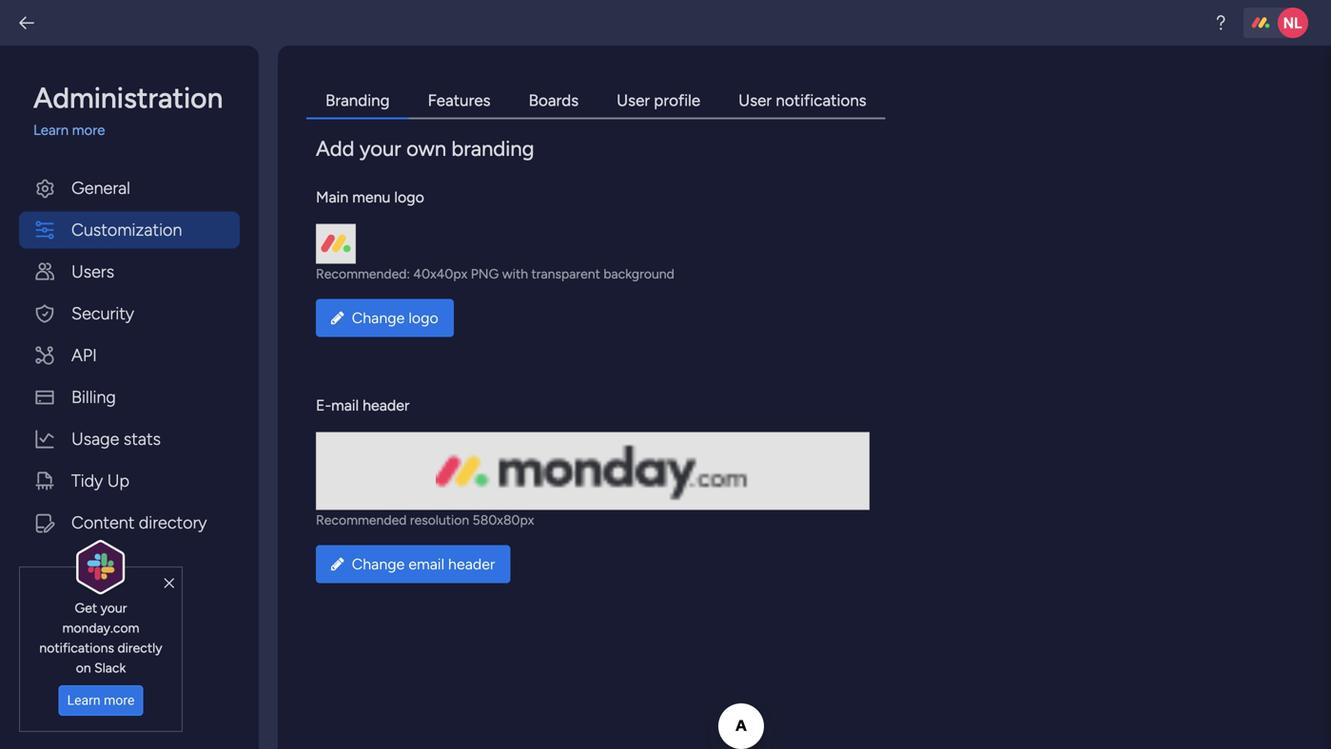 Task type: locate. For each thing, give the bounding box(es) containing it.
more down slack
[[104, 693, 135, 709]]

user left profile
[[617, 91, 650, 110]]

0 vertical spatial change
[[352, 309, 405, 327]]

png
[[471, 266, 499, 282]]

user notifications link
[[720, 84, 886, 119]]

1 horizontal spatial header
[[448, 556, 495, 574]]

1 vertical spatial change
[[352, 556, 405, 574]]

pencil image
[[331, 311, 344, 326]]

your inside get your monday.com notifications directly on slack
[[100, 600, 127, 617]]

logo
[[394, 188, 424, 207], [409, 309, 439, 327]]

user profile link
[[598, 84, 720, 119]]

change right pencil image
[[352, 309, 405, 327]]

billing
[[71, 387, 116, 408]]

usage stats button
[[19, 421, 240, 458]]

resolution
[[410, 512, 469, 529]]

1 vertical spatial logo
[[409, 309, 439, 327]]

0 horizontal spatial your
[[100, 600, 127, 617]]

0 vertical spatial learn
[[33, 122, 69, 139]]

monday.com
[[62, 620, 139, 637]]

more inside "learn more" 'button'
[[104, 693, 135, 709]]

0 vertical spatial your
[[360, 136, 401, 161]]

user right profile
[[739, 91, 772, 110]]

branding
[[452, 136, 534, 161]]

dapulse x slim image
[[164, 576, 174, 593]]

change for change logo
[[352, 309, 405, 327]]

background
[[604, 266, 675, 282]]

api
[[71, 345, 97, 366]]

0 horizontal spatial user
[[617, 91, 650, 110]]

e-
[[316, 397, 331, 415]]

recommended:
[[316, 266, 410, 282]]

slack
[[94, 660, 126, 677]]

1 vertical spatial more
[[104, 693, 135, 709]]

customization button
[[19, 212, 240, 249]]

change
[[352, 309, 405, 327], [352, 556, 405, 574]]

1 vertical spatial learn
[[67, 693, 101, 709]]

pencil image
[[331, 557, 344, 572]]

user
[[617, 91, 650, 110], [739, 91, 772, 110]]

1 change from the top
[[352, 309, 405, 327]]

learn
[[33, 122, 69, 139], [67, 693, 101, 709]]

billing button
[[19, 379, 240, 416]]

add your own branding
[[316, 136, 534, 161]]

40x40px
[[413, 266, 468, 282]]

users button
[[19, 254, 240, 291]]

1 vertical spatial your
[[100, 600, 127, 617]]

recommended resolution 580x80px
[[316, 512, 534, 529]]

on
[[76, 660, 91, 677]]

0 vertical spatial notifications
[[776, 91, 867, 110]]

recommended: 40x40px png with transparent background
[[316, 266, 675, 282]]

administration
[[33, 81, 223, 115]]

2 change from the top
[[352, 556, 405, 574]]

0 horizontal spatial header
[[363, 397, 410, 415]]

1 vertical spatial notifications
[[39, 640, 114, 657]]

header for e-mail header
[[363, 397, 410, 415]]

email
[[409, 556, 445, 574]]

1 vertical spatial header
[[448, 556, 495, 574]]

1 horizontal spatial your
[[360, 136, 401, 161]]

0 vertical spatial more
[[72, 122, 105, 139]]

header right email
[[448, 556, 495, 574]]

0 horizontal spatial notifications
[[39, 640, 114, 657]]

your for add
[[360, 136, 401, 161]]

recommended
[[316, 512, 407, 529]]

user for user profile
[[617, 91, 650, 110]]

profile
[[654, 91, 701, 110]]

content
[[71, 513, 135, 533]]

logo down 40x40px
[[409, 309, 439, 327]]

your right the add
[[360, 136, 401, 161]]

change logo
[[352, 309, 439, 327]]

header
[[363, 397, 410, 415], [448, 556, 495, 574]]

0 vertical spatial header
[[363, 397, 410, 415]]

your up monday.com
[[100, 600, 127, 617]]

tidy up button
[[19, 463, 240, 500]]

back to workspace image
[[17, 13, 36, 32]]

change email header
[[352, 556, 495, 574]]

2 user from the left
[[739, 91, 772, 110]]

noah lott image
[[1278, 8, 1309, 38]]

notifications
[[776, 91, 867, 110], [39, 640, 114, 657]]

your
[[360, 136, 401, 161], [100, 600, 127, 617]]

more inside 'administration learn more'
[[72, 122, 105, 139]]

help image
[[1212, 13, 1231, 32]]

learn inside 'administration learn more'
[[33, 122, 69, 139]]

learn more
[[67, 693, 135, 709]]

add
[[316, 136, 355, 161]]

learn down the on
[[67, 693, 101, 709]]

learn inside "learn more" 'button'
[[67, 693, 101, 709]]

user for user notifications
[[739, 91, 772, 110]]

administration learn more
[[33, 81, 223, 139]]

up
[[107, 471, 130, 492]]

with
[[502, 266, 528, 282]]

1 horizontal spatial user
[[739, 91, 772, 110]]

boards
[[529, 91, 579, 110]]

customization
[[71, 220, 182, 240]]

mail
[[331, 397, 359, 415]]

learn down administration
[[33, 122, 69, 139]]

more down administration
[[72, 122, 105, 139]]

more
[[72, 122, 105, 139], [104, 693, 135, 709]]

logo right 'menu' at the left top of the page
[[394, 188, 424, 207]]

get your monday.com notifications directly on slack
[[39, 600, 162, 677]]

branding
[[325, 91, 390, 110]]

header right the mail
[[363, 397, 410, 415]]

change right pencil icon at the bottom left
[[352, 556, 405, 574]]

header inside button
[[448, 556, 495, 574]]

usage stats
[[71, 429, 161, 450]]

1 user from the left
[[617, 91, 650, 110]]



Task type: describe. For each thing, give the bounding box(es) containing it.
tidy up
[[71, 471, 130, 492]]

learn more button
[[59, 686, 143, 717]]

menu
[[352, 188, 391, 207]]

change for change email header
[[352, 556, 405, 574]]

user profile
[[617, 91, 701, 110]]

notifications inside get your monday.com notifications directly on slack
[[39, 640, 114, 657]]

e-mail header
[[316, 397, 410, 415]]

content directory button
[[19, 505, 240, 542]]

general button
[[19, 170, 240, 207]]

1 horizontal spatial notifications
[[776, 91, 867, 110]]

api button
[[19, 337, 240, 374]]

features link
[[409, 84, 510, 119]]

your for get
[[100, 600, 127, 617]]

change logo button
[[316, 299, 454, 337]]

user notifications
[[739, 91, 867, 110]]

logo inside button
[[409, 309, 439, 327]]

main
[[316, 188, 349, 207]]

directory
[[139, 513, 207, 533]]

transparent
[[532, 266, 600, 282]]

header for change email header
[[448, 556, 495, 574]]

boards link
[[510, 84, 598, 119]]

580x80px
[[473, 512, 534, 529]]

general
[[71, 178, 130, 198]]

content directory
[[71, 513, 207, 533]]

security
[[71, 304, 134, 324]]

usage
[[71, 429, 119, 450]]

features
[[428, 91, 491, 110]]

directly
[[117, 640, 162, 657]]

0 vertical spatial logo
[[394, 188, 424, 207]]

get
[[75, 600, 97, 617]]

learn more link
[[33, 120, 240, 141]]

stats
[[124, 429, 161, 450]]

branding link
[[306, 84, 409, 119]]

main menu logo
[[316, 188, 424, 207]]

change email header button
[[316, 546, 510, 584]]

security button
[[19, 296, 240, 333]]

users
[[71, 262, 114, 282]]

tidy
[[71, 471, 103, 492]]

own
[[407, 136, 446, 161]]



Task type: vqa. For each thing, say whether or not it's contained in the screenshot.
"Login details"
no



